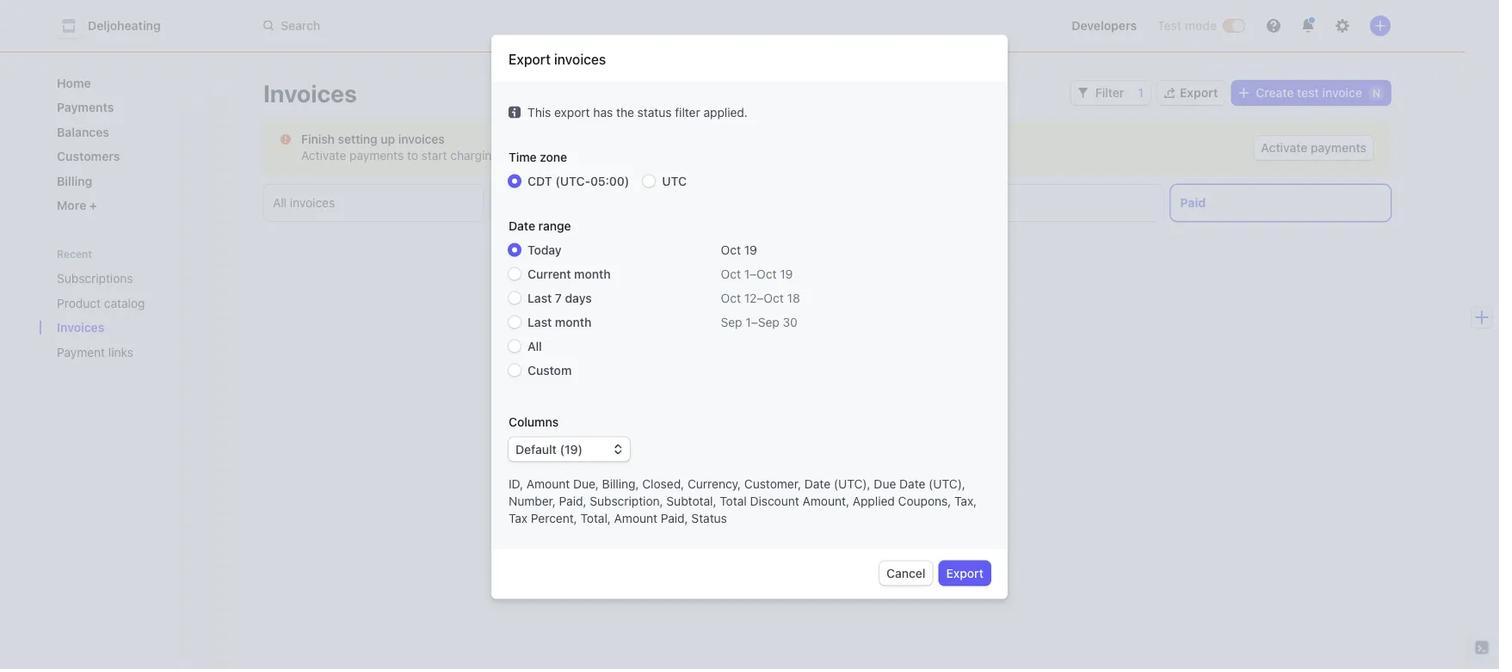 Task type: describe. For each thing, give the bounding box(es) containing it.
zone
[[540, 150, 567, 164]]

n
[[1373, 87, 1380, 99]]

no
[[703, 479, 726, 499]]

1 vertical spatial paid,
[[661, 511, 688, 526]]

2 sep from the left
[[758, 315, 779, 329]]

applied
[[853, 494, 895, 508]]

id, amount due, billing, closed, currency, customer, date (utc), due date (utc), number, paid, subscription, subtotal, total discount amount, applied coupons, tax, tax percent, total, amount paid, status
[[509, 477, 977, 526]]

1 vertical spatial 19
[[780, 267, 793, 281]]

customers link
[[50, 142, 215, 170]]

recent element
[[40, 265, 229, 366]]

this
[[528, 105, 551, 119]]

2 horizontal spatial date
[[899, 477, 925, 491]]

invoices inside button
[[290, 196, 335, 210]]

oct for 19
[[721, 243, 741, 257]]

product catalog
[[57, 296, 145, 310]]

customers
[[502, 148, 561, 163]]

05:00)
[[590, 174, 629, 188]]

1 horizontal spatial payments
[[1311, 141, 1367, 155]]

are
[[804, 506, 821, 520]]

all invoices button
[[263, 185, 483, 221]]

subscriptions
[[57, 272, 133, 286]]

notifications image
[[1301, 19, 1315, 33]]

billing
[[57, 174, 92, 188]]

payment links
[[57, 345, 133, 359]]

links
[[108, 345, 133, 359]]

export
[[554, 105, 590, 119]]

currency,
[[688, 477, 741, 491]]

last month
[[528, 315, 591, 329]]

today
[[528, 243, 562, 257]]

columns
[[509, 415, 559, 429]]

product
[[57, 296, 101, 310]]

billing link
[[50, 167, 215, 195]]

invoices inside finish setting up invoices activate payments to start charging customers with invoices.
[[398, 132, 445, 146]]

billing,
[[602, 477, 639, 491]]

developers
[[1072, 19, 1137, 33]]

Search search field
[[253, 10, 738, 42]]

invoices down customer,
[[730, 506, 775, 520]]

status
[[637, 105, 672, 119]]

invoices up will
[[804, 479, 871, 499]]

30
[[783, 315, 798, 329]]

create test invoice
[[1256, 86, 1362, 100]]

core navigation links element
[[50, 69, 215, 219]]

finish setting up invoices activate payments to start charging customers with invoices.
[[301, 132, 639, 163]]

invoices link
[[50, 314, 191, 342]]

invoices inside the invoices link
[[57, 321, 104, 335]]

oct up oct 12 – oct 18
[[757, 267, 777, 281]]

time
[[509, 150, 537, 164]]

coupons,
[[898, 494, 951, 508]]

0 vertical spatial test
[[1157, 19, 1182, 33]]

recent navigation links element
[[40, 247, 229, 366]]

start
[[421, 148, 447, 163]]

18
[[787, 291, 800, 305]]

subscriptions link
[[50, 265, 191, 293]]

time zone
[[509, 150, 567, 164]]

to
[[407, 148, 418, 163]]

days
[[565, 291, 592, 305]]

create
[[1256, 86, 1294, 100]]

0 horizontal spatial export button
[[939, 562, 990, 586]]

payment
[[57, 345, 105, 359]]

test inside no paid test invoices test invoices that are paid will show up here.
[[703, 506, 727, 520]]

last 7 days
[[528, 291, 592, 305]]

filter
[[1095, 86, 1124, 100]]

has
[[593, 105, 613, 119]]

setting
[[338, 132, 378, 146]]

activate payments link
[[1254, 136, 1373, 160]]

amount,
[[802, 494, 849, 508]]

2 horizontal spatial export
[[1180, 86, 1218, 100]]

1 horizontal spatial date
[[804, 477, 831, 491]]

(utc-
[[555, 174, 590, 188]]

total
[[720, 494, 747, 508]]

number,
[[509, 494, 556, 508]]

test mode
[[1157, 19, 1217, 33]]

no paid test invoices test invoices that are paid will show up here.
[[703, 479, 951, 520]]

developers link
[[1065, 12, 1144, 40]]

activate inside activate payments link
[[1261, 141, 1308, 155]]

due,
[[573, 477, 599, 491]]

oct 12 – oct 18
[[721, 291, 800, 305]]

invoice
[[1322, 86, 1362, 100]]

subtotal,
[[666, 494, 716, 508]]

0 vertical spatial 19
[[744, 243, 757, 257]]

cdt
[[528, 174, 552, 188]]

month for last month
[[555, 315, 591, 329]]

1 horizontal spatial paid
[[824, 506, 848, 520]]

finish
[[301, 132, 335, 146]]

month for current month
[[574, 267, 611, 281]]

customer,
[[744, 477, 801, 491]]

due
[[874, 477, 896, 491]]

deljoheating
[[88, 19, 161, 33]]

1 for oct 19
[[744, 267, 750, 281]]

cdt (utc-05:00)
[[528, 174, 629, 188]]



Task type: vqa. For each thing, say whether or not it's contained in the screenshot.
the middle Date
yes



Task type: locate. For each thing, give the bounding box(es) containing it.
oct for 12
[[721, 291, 741, 305]]

0 vertical spatial last
[[528, 291, 552, 305]]

0 vertical spatial month
[[574, 267, 611, 281]]

product catalog link
[[50, 289, 191, 317]]

customers
[[57, 149, 120, 164]]

0 horizontal spatial export
[[509, 51, 551, 67]]

payments
[[1311, 141, 1367, 155], [350, 148, 404, 163]]

0 horizontal spatial svg image
[[281, 134, 291, 145]]

1 horizontal spatial 19
[[780, 267, 793, 281]]

0 vertical spatial up
[[381, 132, 395, 146]]

date left the range
[[509, 219, 535, 233]]

last down the last 7 days
[[528, 315, 552, 329]]

tax,
[[954, 494, 977, 508]]

paid,
[[559, 494, 586, 508], [661, 511, 688, 526]]

balances link
[[50, 118, 215, 146]]

tab list
[[263, 185, 1391, 221]]

filter
[[675, 105, 700, 119]]

custom
[[528, 363, 572, 377]]

percent,
[[531, 511, 577, 526]]

the
[[616, 105, 634, 119]]

discount
[[750, 494, 799, 508]]

1 vertical spatial paid
[[824, 506, 848, 520]]

amount
[[526, 477, 570, 491], [614, 511, 658, 526]]

home link
[[50, 69, 215, 97]]

0 vertical spatial –
[[750, 267, 757, 281]]

oct 1 – oct 19
[[721, 267, 793, 281]]

with
[[564, 148, 587, 163]]

0 horizontal spatial paid,
[[559, 494, 586, 508]]

invoices.
[[590, 148, 639, 163]]

0 horizontal spatial all
[[273, 196, 287, 210]]

svg image
[[1078, 88, 1088, 98], [1239, 88, 1249, 98], [281, 134, 291, 145]]

this export has the status filter applied.
[[528, 105, 748, 119]]

payments
[[57, 100, 114, 114]]

1 horizontal spatial sep
[[758, 315, 779, 329]]

invoices up payment
[[57, 321, 104, 335]]

– for sep 30
[[751, 315, 758, 329]]

svg image left filter
[[1078, 88, 1088, 98]]

recent
[[57, 248, 92, 260]]

2 vertical spatial 1
[[746, 315, 751, 329]]

1 vertical spatial export
[[1180, 86, 1218, 100]]

1 vertical spatial 1
[[744, 267, 750, 281]]

up inside finish setting up invoices activate payments to start charging customers with invoices.
[[381, 132, 395, 146]]

– up 'sep 1 – sep 30'
[[757, 291, 764, 305]]

1 down 12
[[746, 315, 751, 329]]

test up that at the right bottom of the page
[[769, 479, 801, 499]]

0 horizontal spatial sep
[[721, 315, 742, 329]]

all for all
[[528, 339, 542, 353]]

1 up 12
[[744, 267, 750, 281]]

payments down invoice
[[1311, 141, 1367, 155]]

up
[[381, 132, 395, 146], [905, 506, 919, 520]]

invoices
[[263, 79, 357, 107], [57, 321, 104, 335]]

2 vertical spatial –
[[751, 315, 758, 329]]

charging
[[450, 148, 499, 163]]

test down no
[[703, 506, 727, 520]]

1 horizontal spatial export button
[[1157, 81, 1225, 105]]

2 horizontal spatial svg image
[[1239, 88, 1249, 98]]

0 vertical spatial paid
[[730, 479, 765, 499]]

2 (utc), from the left
[[929, 477, 965, 491]]

mode
[[1185, 19, 1217, 33]]

0 horizontal spatial test
[[769, 479, 801, 499]]

1 vertical spatial up
[[905, 506, 919, 520]]

sep down oct 12 – oct 18
[[721, 315, 742, 329]]

export down search search field
[[509, 51, 551, 67]]

svg image for filter
[[1078, 88, 1088, 98]]

svg image left finish
[[281, 134, 291, 145]]

0 vertical spatial 1
[[1138, 86, 1144, 100]]

1 horizontal spatial (utc),
[[929, 477, 965, 491]]

date up amount,
[[804, 477, 831, 491]]

– for oct 18
[[757, 291, 764, 305]]

applied.
[[703, 105, 748, 119]]

2 vertical spatial export
[[946, 566, 984, 581]]

svg image left create
[[1239, 88, 1249, 98]]

0 horizontal spatial (utc),
[[834, 477, 871, 491]]

that
[[778, 506, 800, 520]]

tab list containing all invoices
[[263, 185, 1391, 221]]

1 vertical spatial test
[[769, 479, 801, 499]]

1 vertical spatial –
[[757, 291, 764, 305]]

oct left 12
[[721, 291, 741, 305]]

invoices up the export
[[554, 51, 606, 67]]

0 vertical spatial export
[[509, 51, 551, 67]]

1
[[1138, 86, 1144, 100], [744, 267, 750, 281], [746, 315, 751, 329]]

invoices up to
[[398, 132, 445, 146]]

19 up the 18
[[780, 267, 793, 281]]

date up coupons,
[[899, 477, 925, 491]]

0 horizontal spatial invoices
[[57, 321, 104, 335]]

0 horizontal spatial paid
[[730, 479, 765, 499]]

export invoices
[[509, 51, 606, 67]]

1 horizontal spatial test
[[1297, 86, 1319, 100]]

last left 7
[[528, 291, 552, 305]]

paid
[[1180, 196, 1206, 210]]

1 vertical spatial month
[[555, 315, 591, 329]]

payment links link
[[50, 338, 191, 366]]

cancel button
[[880, 562, 932, 586]]

1 horizontal spatial export
[[946, 566, 984, 581]]

payments down setting
[[350, 148, 404, 163]]

0 horizontal spatial up
[[381, 132, 395, 146]]

closed,
[[642, 477, 684, 491]]

utc
[[662, 174, 687, 188]]

(utc), up 'tax,'
[[929, 477, 965, 491]]

1 vertical spatial invoices
[[57, 321, 104, 335]]

amount down subscription,
[[614, 511, 658, 526]]

test inside no paid test invoices test invoices that are paid will show up here.
[[769, 479, 801, 499]]

(utc), up applied
[[834, 477, 871, 491]]

– up 12
[[750, 267, 757, 281]]

status
[[691, 511, 727, 526]]

test left mode
[[1157, 19, 1182, 33]]

0 vertical spatial all
[[273, 196, 287, 210]]

1 horizontal spatial all
[[528, 339, 542, 353]]

1 horizontal spatial amount
[[614, 511, 658, 526]]

1 horizontal spatial invoices
[[263, 79, 357, 107]]

all for all invoices
[[273, 196, 287, 210]]

invoices
[[554, 51, 606, 67], [398, 132, 445, 146], [290, 196, 335, 210], [804, 479, 871, 499], [730, 506, 775, 520]]

invoices up finish
[[263, 79, 357, 107]]

oct for 1
[[721, 267, 741, 281]]

month up days
[[574, 267, 611, 281]]

svg image for create test invoice
[[1239, 88, 1249, 98]]

0 horizontal spatial 19
[[744, 243, 757, 257]]

current
[[528, 267, 571, 281]]

activate payments
[[1261, 141, 1367, 155]]

paid, down the subtotal,
[[661, 511, 688, 526]]

up right setting
[[381, 132, 395, 146]]

export
[[509, 51, 551, 67], [1180, 86, 1218, 100], [946, 566, 984, 581]]

– for oct 19
[[750, 267, 757, 281]]

oct left the 18
[[764, 291, 784, 305]]

last for last 7 days
[[528, 291, 552, 305]]

0 horizontal spatial amount
[[526, 477, 570, 491]]

all inside button
[[273, 196, 287, 210]]

sep
[[721, 315, 742, 329], [758, 315, 779, 329]]

– down 12
[[751, 315, 758, 329]]

0 vertical spatial paid,
[[559, 494, 586, 508]]

19 up oct 1 – oct 19
[[744, 243, 757, 257]]

home
[[57, 76, 91, 90]]

id,
[[509, 477, 523, 491]]

balances
[[57, 125, 109, 139]]

sep 1 – sep 30
[[721, 315, 798, 329]]

export button right 'cancel' 'button'
[[939, 562, 990, 586]]

here.
[[922, 506, 951, 520]]

oct up oct 1 – oct 19
[[721, 243, 741, 257]]

0 horizontal spatial activate
[[301, 148, 346, 163]]

paid right are
[[824, 506, 848, 520]]

0 vertical spatial invoices
[[263, 79, 357, 107]]

search
[[281, 18, 320, 32]]

activate down finish
[[301, 148, 346, 163]]

7
[[555, 291, 562, 305]]

more
[[57, 198, 89, 213]]

month
[[574, 267, 611, 281], [555, 315, 591, 329]]

1 for sep 30
[[746, 315, 751, 329]]

oct down oct 19
[[721, 267, 741, 281]]

amount up number,
[[526, 477, 570, 491]]

paid
[[730, 479, 765, 499], [824, 506, 848, 520]]

1 horizontal spatial test
[[1157, 19, 1182, 33]]

month down days
[[555, 315, 591, 329]]

oct 19
[[721, 243, 757, 257]]

last for last month
[[528, 315, 552, 329]]

1 vertical spatial export button
[[939, 562, 990, 586]]

1 horizontal spatial activate
[[1261, 141, 1308, 155]]

1 sep from the left
[[721, 315, 742, 329]]

total,
[[580, 511, 611, 526]]

activate up paid button
[[1261, 141, 1308, 155]]

test right create
[[1297, 86, 1319, 100]]

1 (utc), from the left
[[834, 477, 871, 491]]

1 vertical spatial test
[[703, 506, 727, 520]]

activate
[[1261, 141, 1308, 155], [301, 148, 346, 163]]

paid right no
[[730, 479, 765, 499]]

0 horizontal spatial payments
[[350, 148, 404, 163]]

export down mode
[[1180, 86, 1218, 100]]

subscription,
[[590, 494, 663, 508]]

1 horizontal spatial paid,
[[661, 511, 688, 526]]

export right cancel
[[946, 566, 984, 581]]

date range
[[509, 219, 571, 233]]

activate inside finish setting up invoices activate payments to start charging customers with invoices.
[[301, 148, 346, 163]]

–
[[750, 267, 757, 281], [757, 291, 764, 305], [751, 315, 758, 329]]

1 vertical spatial last
[[528, 315, 552, 329]]

12
[[744, 291, 757, 305]]

payments inside finish setting up invoices activate payments to start charging customers with invoices.
[[350, 148, 404, 163]]

up inside no paid test invoices test invoices that are paid will show up here.
[[905, 506, 919, 520]]

all invoices
[[273, 196, 335, 210]]

0 vertical spatial export button
[[1157, 81, 1225, 105]]

1 vertical spatial amount
[[614, 511, 658, 526]]

0 vertical spatial test
[[1297, 86, 1319, 100]]

range
[[538, 219, 571, 233]]

0 vertical spatial amount
[[526, 477, 570, 491]]

up left here.
[[905, 506, 919, 520]]

paid button
[[1171, 185, 1391, 221]]

1 right filter
[[1138, 86, 1144, 100]]

sep left '30'
[[758, 315, 779, 329]]

date
[[509, 219, 535, 233], [804, 477, 831, 491], [899, 477, 925, 491]]

1 horizontal spatial svg image
[[1078, 88, 1088, 98]]

cancel
[[886, 566, 926, 581]]

payments link
[[50, 93, 215, 121]]

0 horizontal spatial date
[[509, 219, 535, 233]]

19
[[744, 243, 757, 257], [780, 267, 793, 281]]

catalog
[[104, 296, 145, 310]]

0 horizontal spatial test
[[703, 506, 727, 520]]

1 horizontal spatial up
[[905, 506, 919, 520]]

export button down test mode
[[1157, 81, 1225, 105]]

paid, down due,
[[559, 494, 586, 508]]

1 vertical spatial all
[[528, 339, 542, 353]]

2 last from the top
[[528, 315, 552, 329]]

1 last from the top
[[528, 291, 552, 305]]

current month
[[528, 267, 611, 281]]

invoices down finish
[[290, 196, 335, 210]]



